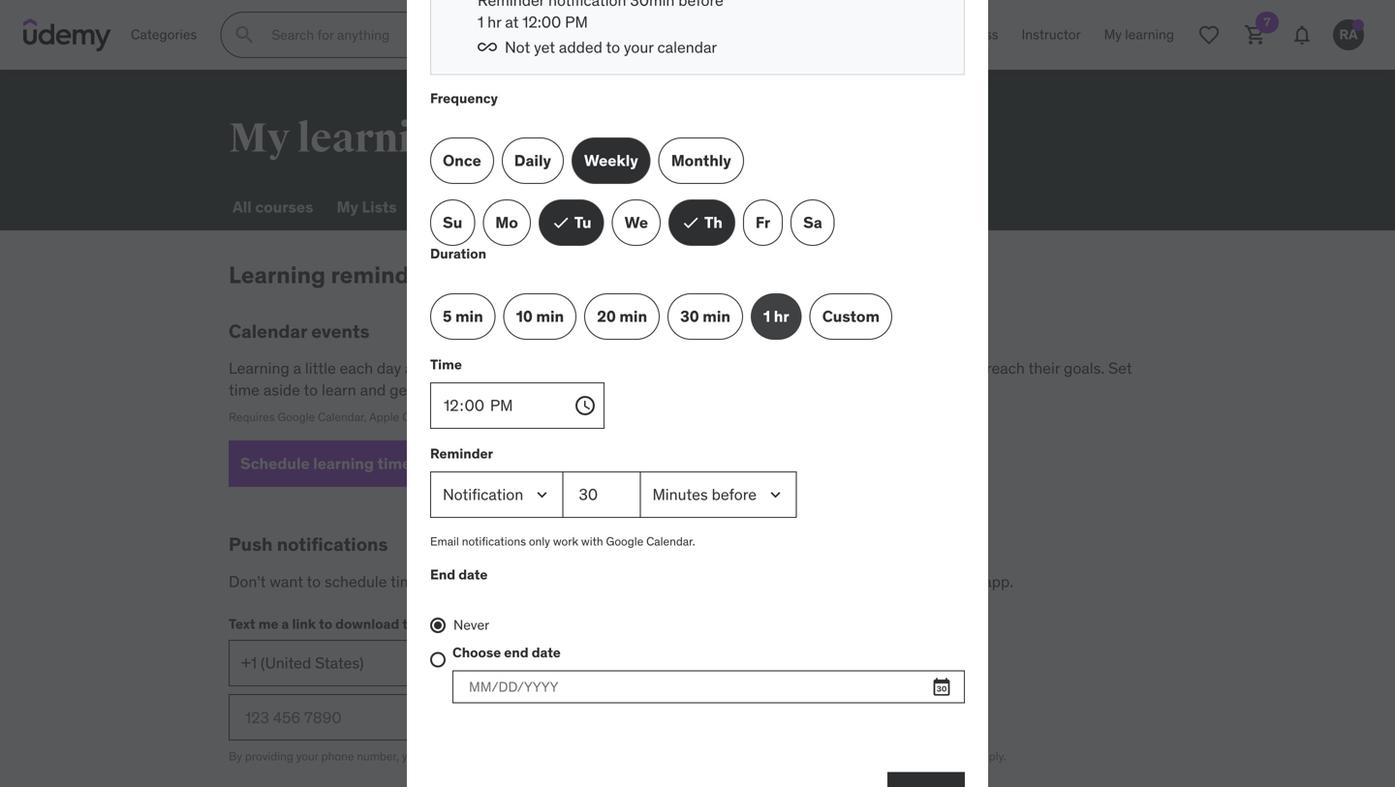 Task type: describe. For each thing, give the bounding box(es) containing it.
yet
[[534, 37, 555, 57]]

that
[[583, 359, 611, 378]]

su
[[443, 213, 462, 233]]

phone
[[321, 750, 354, 765]]

0 horizontal spatial date
[[459, 566, 488, 584]]

choose
[[453, 644, 501, 662]]

10 min
[[516, 307, 564, 326]]

blocks?
[[425, 572, 478, 592]]

30 min
[[680, 307, 731, 326]]

messaging
[[864, 750, 920, 765]]

little
[[305, 359, 336, 378]]

don't want to schedule time blocks? set a learning reminder to get push notifications from the udemy mobile app.
[[229, 572, 1014, 592]]

learning down that
[[565, 380, 621, 400]]

learning reminders
[[229, 261, 444, 290]]

day
[[377, 359, 401, 378]]

0 vertical spatial udemy
[[898, 26, 940, 43]]

123 456 7890 text field
[[229, 695, 419, 741]]

learning down "only"
[[521, 572, 577, 592]]

at
[[505, 12, 519, 32]]

1 vertical spatial set
[[482, 572, 506, 592]]

th
[[704, 213, 723, 233]]

udemy business
[[898, 26, 999, 43]]

notifications for email
[[462, 534, 526, 549]]

0 vertical spatial small image
[[478, 37, 497, 57]]

0 horizontal spatial link
[[292, 616, 316, 633]]

learn
[[322, 380, 356, 400]]

schedule learning time
[[240, 454, 411, 474]]

shows
[[536, 359, 580, 378]]

learning up lists
[[297, 113, 460, 164]]

1 vertical spatial app.
[[788, 750, 810, 765]]

1 for 1 hr
[[764, 307, 771, 326]]

using
[[490, 380, 528, 400]]

5 min
[[443, 307, 483, 326]]

once
[[443, 151, 481, 171]]

from
[[818, 572, 851, 592]]

wishlist
[[420, 197, 480, 217]]

to left download
[[319, 616, 332, 633]]

1 vertical spatial get
[[665, 572, 688, 592]]

weekly
[[584, 151, 638, 171]]

may
[[952, 750, 973, 765]]

goals.
[[1064, 359, 1105, 378]]

get inside learning a little each day adds up. research shows that students who make learning a habit are more likely to reach their goals. set time aside to learn and get reminders using your learning scheduler. requires google calendar, apple calendar, or outlook
[[390, 380, 413, 400]]

scheduler.
[[625, 380, 696, 400]]

min for 5 min
[[455, 307, 483, 326]]

learning inside button
[[313, 454, 374, 474]]

a right me
[[282, 616, 289, 633]]

all
[[233, 197, 252, 217]]

rates
[[923, 750, 949, 765]]

reminder
[[581, 572, 643, 592]]

12:00
[[523, 12, 561, 32]]

Time time field
[[430, 383, 597, 429]]

google inside learning a little each day adds up. research shows that students who make learning a habit are more likely to reach their goals. set time aside to learn and get reminders using your learning scheduler. requires google calendar, apple calendar, or outlook
[[278, 410, 315, 425]]

research
[[467, 359, 532, 378]]

time
[[430, 356, 462, 374]]

a left habit on the top right of page
[[814, 359, 822, 378]]

5
[[443, 307, 452, 326]]

learning inside learning a little each day adds up. research shows that students who make learning a habit are more likely to reach their goals. set time aside to learn and get reminders using your learning scheduler. requires google calendar, apple calendar, or outlook
[[229, 359, 289, 378]]

1 horizontal spatial date
[[532, 644, 561, 662]]

up.
[[442, 359, 464, 378]]

sa
[[803, 213, 822, 233]]

reach
[[986, 359, 1025, 378]]

tools
[[660, 197, 698, 217]]

likely
[[930, 359, 965, 378]]

their
[[1029, 359, 1060, 378]]

calendar
[[657, 37, 717, 57]]

2 horizontal spatial notifications
[[729, 572, 814, 592]]

my for my lists
[[337, 197, 358, 217]]

calendar
[[229, 320, 307, 343]]

agree
[[423, 750, 453, 765]]

0 vertical spatial small image
[[681, 213, 701, 233]]

set inside learning a little each day adds up. research shows that students who make learning a habit are more likely to reach their goals. set time aside to learn and get reminders using your learning scheduler. requires google calendar, apple calendar, or outlook
[[1109, 359, 1132, 378]]

mobile
[[933, 572, 980, 592]]

make
[[712, 359, 750, 378]]

small image inside schedule learning time button
[[415, 455, 434, 474]]

choose end date
[[453, 644, 561, 662]]

min for 20 min
[[620, 307, 647, 326]]

end date
[[430, 566, 488, 584]]

1 hr at 12:00 pm
[[478, 12, 588, 32]]

your inside learning a little each day adds up. research shows that students who make learning a habit are more likely to reach their goals. set time aside to learn and get reminders using your learning scheduler. requires google calendar, apple calendar, or outlook
[[532, 380, 561, 400]]

more
[[890, 359, 926, 378]]

text
[[229, 616, 255, 633]]

calendar.
[[646, 534, 695, 549]]

notifications for push
[[277, 533, 388, 556]]

receive
[[469, 750, 506, 765]]

apply.
[[976, 750, 1006, 765]]

requires
[[229, 410, 275, 425]]

aside
[[263, 380, 300, 400]]

to right the want
[[307, 572, 321, 592]]

1 vertical spatial the
[[402, 616, 424, 633]]

push
[[229, 533, 273, 556]]

reminder
[[430, 445, 493, 463]]

20 min
[[597, 307, 647, 326]]

me
[[258, 616, 279, 633]]

0 vertical spatial the
[[854, 572, 877, 592]]

not yet added to your calendar
[[505, 37, 717, 57]]

providing
[[245, 750, 293, 765]]

or
[[454, 410, 464, 425]]

number,
[[357, 750, 399, 765]]

habit
[[826, 359, 861, 378]]

courses
[[255, 197, 313, 217]]



Task type: locate. For each thing, give the bounding box(es) containing it.
all courses link
[[229, 184, 317, 231]]

don't
[[229, 572, 266, 592]]

2 min from the left
[[536, 307, 564, 326]]

1 vertical spatial date
[[532, 644, 561, 662]]

1 horizontal spatial hr
[[774, 307, 789, 326]]

hr for 1 hr at 12:00 pm
[[488, 12, 501, 32]]

your left calendar
[[624, 37, 654, 57]]

1 horizontal spatial calendar,
[[402, 410, 451, 425]]

reminders inside learning a little each day adds up. research shows that students who make learning a habit are more likely to reach their goals. set time aside to learn and get reminders using your learning scheduler. requires google calendar, apple calendar, or outlook
[[416, 380, 486, 400]]

0 vertical spatial reminders
[[331, 261, 444, 290]]

None number field
[[563, 472, 641, 518]]

small image left tu
[[551, 213, 571, 233]]

1 vertical spatial your
[[532, 380, 561, 400]]

1 vertical spatial reminders
[[416, 380, 486, 400]]

to down the little
[[304, 380, 318, 400]]

30
[[680, 307, 699, 326]]

udemy left mobile
[[881, 572, 930, 592]]

schedule
[[325, 572, 387, 592]]

learning tools link
[[588, 184, 701, 231]]

get down day
[[390, 380, 413, 400]]

a left one-
[[509, 750, 515, 765]]

frequency
[[430, 90, 498, 107]]

date right end at the left of the page
[[532, 644, 561, 662]]

my for my learning
[[229, 113, 290, 164]]

time down apple
[[377, 454, 411, 474]]

my up all courses
[[229, 113, 290, 164]]

to right likely
[[968, 359, 983, 378]]

to right added at the top
[[606, 37, 620, 57]]

all courses
[[233, 197, 313, 217]]

with right work on the bottom of the page
[[581, 534, 603, 549]]

notifications left from
[[729, 572, 814, 592]]

students
[[615, 359, 676, 378]]

a right message
[[725, 750, 731, 765]]

learning right the make
[[754, 359, 810, 378]]

your left phone
[[296, 750, 319, 765]]

0 horizontal spatial calendar,
[[318, 410, 367, 425]]

reminders
[[331, 261, 444, 290], [416, 380, 486, 400]]

hr for 1 hr
[[774, 307, 789, 326]]

notifications left "only"
[[462, 534, 526, 549]]

udemy business link
[[886, 12, 1010, 58]]

0 vertical spatial my
[[229, 113, 290, 164]]

1 horizontal spatial 1
[[764, 307, 771, 326]]

0 vertical spatial set
[[1109, 359, 1132, 378]]

app. right mobile
[[984, 572, 1014, 592]]

1 horizontal spatial notifications
[[462, 534, 526, 549]]

by providing your phone number, you agree to receive a one-time automated text message with a link to get app. standard messaging rates may apply.
[[229, 750, 1006, 765]]

calendar, down learn
[[318, 410, 367, 425]]

calendar events
[[229, 320, 370, 343]]

to left standard
[[754, 750, 765, 765]]

calendar, left the 'or'
[[402, 410, 451, 425]]

2 vertical spatial get
[[768, 750, 785, 765]]

google
[[278, 410, 315, 425], [606, 534, 644, 549]]

2 vertical spatial learning
[[229, 359, 289, 378]]

link right me
[[292, 616, 316, 633]]

min right "5"
[[455, 307, 483, 326]]

standard
[[813, 750, 861, 765]]

1 horizontal spatial the
[[854, 572, 877, 592]]

0 vertical spatial hr
[[488, 12, 501, 32]]

notifications up schedule
[[277, 533, 388, 556]]

time inside learning a little each day adds up. research shows that students who make learning a habit are more likely to reach their goals. set time aside to learn and get reminders using your learning scheduler. requires google calendar, apple calendar, or outlook
[[229, 380, 260, 400]]

min for 30 min
[[703, 307, 731, 326]]

2 vertical spatial your
[[296, 750, 319, 765]]

to right 'agree'
[[455, 750, 466, 765]]

the
[[854, 572, 877, 592], [402, 616, 424, 633]]

push notifications
[[229, 533, 388, 556]]

mo
[[495, 213, 518, 233]]

app. left standard
[[788, 750, 810, 765]]

learning for learning tools
[[592, 197, 657, 217]]

0 horizontal spatial hr
[[488, 12, 501, 32]]

your down shows
[[532, 380, 561, 400]]

1 vertical spatial learning
[[229, 261, 326, 290]]

the left "app" at the bottom left
[[402, 616, 424, 633]]

archived link
[[500, 184, 573, 231]]

reminders down up.
[[416, 380, 486, 400]]

1 calendar, from the left
[[318, 410, 367, 425]]

time left "automated"
[[542, 750, 565, 765]]

1 min from the left
[[455, 307, 483, 326]]

business
[[944, 26, 999, 43]]

apple
[[369, 410, 399, 425]]

duration
[[430, 245, 487, 263]]

0 horizontal spatial small image
[[478, 37, 497, 57]]

0 horizontal spatial the
[[402, 616, 424, 633]]

automated
[[568, 750, 625, 765]]

app.
[[984, 572, 1014, 592], [788, 750, 810, 765]]

2 horizontal spatial your
[[624, 37, 654, 57]]

1 horizontal spatial with
[[700, 750, 722, 765]]

min right the 10
[[536, 307, 564, 326]]

monthly
[[671, 151, 731, 171]]

get left standard
[[768, 750, 785, 765]]

date right end
[[459, 566, 488, 584]]

time up requires
[[229, 380, 260, 400]]

small image
[[478, 37, 497, 57], [551, 213, 571, 233]]

instructor
[[1022, 26, 1081, 43]]

1 vertical spatial small image
[[415, 455, 434, 474]]

0 horizontal spatial get
[[390, 380, 413, 400]]

a right end date
[[509, 572, 518, 592]]

added
[[559, 37, 603, 57]]

1 horizontal spatial google
[[606, 534, 644, 549]]

notifications
[[277, 533, 388, 556], [462, 534, 526, 549], [729, 572, 814, 592]]

a
[[293, 359, 301, 378], [814, 359, 822, 378], [509, 572, 518, 592], [282, 616, 289, 633], [509, 750, 515, 765], [725, 750, 731, 765]]

1 horizontal spatial app.
[[984, 572, 1014, 592]]

10
[[516, 307, 533, 326]]

0 vertical spatial app.
[[984, 572, 1014, 592]]

to
[[606, 37, 620, 57], [968, 359, 983, 378], [304, 380, 318, 400], [307, 572, 321, 592], [647, 572, 661, 592], [319, 616, 332, 633], [455, 750, 466, 765], [754, 750, 765, 765]]

1 for 1 hr at 12:00 pm
[[478, 12, 484, 32]]

my learning
[[229, 113, 460, 164]]

my lists link
[[333, 184, 401, 231]]

daily
[[514, 151, 551, 171]]

0 vertical spatial google
[[278, 410, 315, 425]]

time
[[229, 380, 260, 400], [377, 454, 411, 474], [391, 572, 422, 592], [542, 750, 565, 765]]

0 vertical spatial date
[[459, 566, 488, 584]]

app
[[427, 616, 451, 633]]

time left end
[[391, 572, 422, 592]]

date
[[459, 566, 488, 584], [532, 644, 561, 662]]

by
[[229, 750, 242, 765]]

4 min from the left
[[703, 307, 731, 326]]

with right message
[[700, 750, 722, 765]]

end
[[504, 644, 529, 662]]

small image
[[681, 213, 701, 233], [415, 455, 434, 474]]

1 vertical spatial small image
[[551, 213, 571, 233]]

to right reminder
[[647, 572, 661, 592]]

0 vertical spatial with
[[581, 534, 603, 549]]

2 calendar, from the left
[[402, 410, 451, 425]]

hr left at in the left top of the page
[[488, 12, 501, 32]]

2 horizontal spatial get
[[768, 750, 785, 765]]

1 vertical spatial 1
[[764, 307, 771, 326]]

1 left at in the left top of the page
[[478, 12, 484, 32]]

1 vertical spatial hr
[[774, 307, 789, 326]]

1 horizontal spatial small image
[[551, 213, 571, 233]]

reminders down lists
[[331, 261, 444, 290]]

1 horizontal spatial get
[[665, 572, 688, 592]]

0 vertical spatial link
[[292, 616, 316, 633]]

1 horizontal spatial set
[[1109, 359, 1132, 378]]

0 vertical spatial your
[[624, 37, 654, 57]]

who
[[680, 359, 708, 378]]

text me a link to download the app
[[229, 616, 451, 633]]

work
[[553, 534, 579, 549]]

hr left custom
[[774, 307, 789, 326]]

one-
[[518, 750, 542, 765]]

udemy left business
[[898, 26, 940, 43]]

learning up calendar in the top of the page
[[229, 261, 326, 290]]

min right 30
[[703, 307, 731, 326]]

schedule learning time button
[[229, 441, 446, 488]]

1 vertical spatial link
[[733, 750, 752, 765]]

1 vertical spatial google
[[606, 534, 644, 549]]

the right from
[[854, 572, 877, 592]]

pm
[[565, 12, 588, 32]]

a left the little
[[293, 359, 301, 378]]

0 vertical spatial 1
[[478, 12, 484, 32]]

email notifications only work with google calendar.
[[430, 534, 695, 549]]

0 vertical spatial learning
[[592, 197, 657, 217]]

Choose end date text field
[[453, 671, 965, 704]]

min right 20
[[620, 307, 647, 326]]

0 horizontal spatial your
[[296, 750, 319, 765]]

you
[[402, 750, 420, 765]]

each
[[340, 359, 373, 378]]

google up don't want to schedule time blocks? set a learning reminder to get push notifications from the udemy mobile app.
[[606, 534, 644, 549]]

set
[[1109, 359, 1132, 378], [482, 572, 506, 592]]

outlook
[[467, 410, 508, 425]]

set right goals.
[[1109, 359, 1132, 378]]

0 horizontal spatial set
[[482, 572, 506, 592]]

small image up email
[[415, 455, 434, 474]]

learning
[[592, 197, 657, 217], [229, 261, 326, 290], [229, 359, 289, 378]]

1 horizontal spatial my
[[337, 197, 358, 217]]

1 vertical spatial udemy
[[881, 572, 930, 592]]

udemy image
[[23, 18, 111, 51]]

my
[[229, 113, 290, 164], [337, 197, 358, 217]]

min for 10 min
[[536, 307, 564, 326]]

link
[[292, 616, 316, 633], [733, 750, 752, 765]]

not
[[505, 37, 530, 57]]

0 horizontal spatial app.
[[788, 750, 810, 765]]

text
[[627, 750, 647, 765]]

learning right tu
[[592, 197, 657, 217]]

custom
[[822, 307, 880, 326]]

my lists
[[337, 197, 397, 217]]

learning up the aside
[[229, 359, 289, 378]]

submit search image
[[233, 23, 256, 47]]

we
[[625, 213, 648, 233]]

learning for learning reminders
[[229, 261, 326, 290]]

0 horizontal spatial my
[[229, 113, 290, 164]]

get left push
[[665, 572, 688, 592]]

0 horizontal spatial notifications
[[277, 533, 388, 556]]

with
[[581, 534, 603, 549], [700, 750, 722, 765]]

1 right 30 min
[[764, 307, 771, 326]]

1 vertical spatial my
[[337, 197, 358, 217]]

message
[[650, 750, 697, 765]]

google down the aside
[[278, 410, 315, 425]]

small image left "th"
[[681, 213, 701, 233]]

learning a little each day adds up. research shows that students who make learning a habit are more likely to reach their goals. set time aside to learn and get reminders using your learning scheduler. requires google calendar, apple calendar, or outlook
[[229, 359, 1132, 425]]

adds
[[405, 359, 439, 378]]

0 horizontal spatial with
[[581, 534, 603, 549]]

1 hr
[[764, 307, 789, 326]]

small image left not
[[478, 37, 497, 57]]

my left lists
[[337, 197, 358, 217]]

download
[[335, 616, 399, 633]]

1 horizontal spatial small image
[[681, 213, 701, 233]]

0 horizontal spatial small image
[[415, 455, 434, 474]]

0 horizontal spatial 1
[[478, 12, 484, 32]]

are
[[865, 359, 887, 378]]

0 vertical spatial get
[[390, 380, 413, 400]]

fr
[[756, 213, 770, 233]]

1 horizontal spatial your
[[532, 380, 561, 400]]

end
[[430, 566, 456, 584]]

time inside schedule learning time button
[[377, 454, 411, 474]]

and
[[360, 380, 386, 400]]

lists
[[362, 197, 397, 217]]

set right blocks?
[[482, 572, 506, 592]]

3 min from the left
[[620, 307, 647, 326]]

0 horizontal spatial google
[[278, 410, 315, 425]]

link right message
[[733, 750, 752, 765]]

learning down apple
[[313, 454, 374, 474]]

email
[[430, 534, 459, 549]]

1 horizontal spatial link
[[733, 750, 752, 765]]

1 vertical spatial with
[[700, 750, 722, 765]]



Task type: vqa. For each thing, say whether or not it's contained in the screenshot.
LIVES
no



